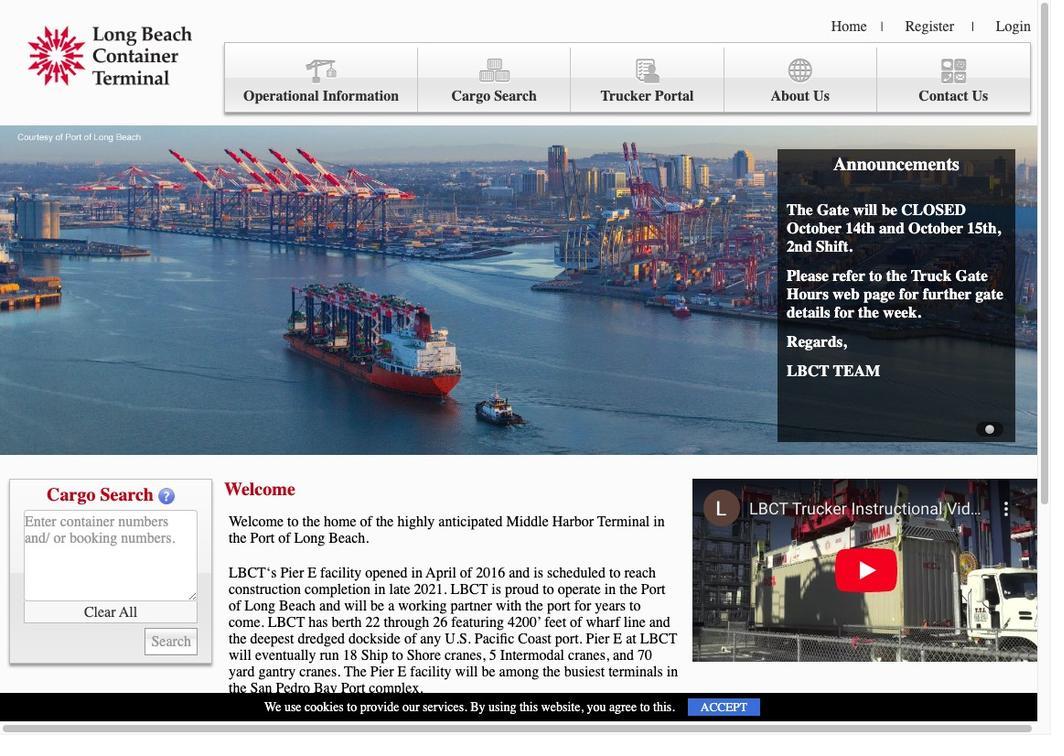 Task type: vqa. For each thing, say whether or not it's contained in the screenshot.
in
yes



Task type: locate. For each thing, give the bounding box(es) containing it.
e left at
[[614, 631, 623, 647]]

welcome inside welcome to the home of the highly anticipated middle harbor terminal in the port of long beach.
[[229, 514, 284, 530]]

to right refer on the right
[[870, 266, 883, 285]]

0 horizontal spatial facility
[[320, 565, 362, 581]]

1 us from the left
[[814, 88, 830, 104]]

0 vertical spatial gate
[[817, 200, 850, 219]]

facility down beach. at the bottom left
[[320, 565, 362, 581]]

2 vertical spatial pier
[[371, 664, 394, 680]]

2 vertical spatial e
[[398, 664, 407, 680]]

for right page
[[900, 285, 920, 303]]

october up please on the top right of the page
[[787, 219, 842, 237]]

by
[[471, 699, 486, 715]]

april
[[426, 565, 457, 581]]

the right 'run'
[[344, 664, 367, 680]]

1 horizontal spatial long
[[294, 530, 325, 547]]

search
[[495, 88, 537, 104], [100, 484, 154, 505]]

port up line
[[642, 581, 666, 598]]

gantry
[[259, 664, 296, 680]]

port right bay
[[341, 680, 366, 697]]

pier right port.
[[586, 631, 610, 647]]

1 | from the left
[[881, 19, 884, 35]]

be left among
[[482, 664, 496, 680]]

to right years
[[630, 598, 641, 614]]

coast
[[518, 631, 552, 647]]

page
[[864, 285, 896, 303]]

in left 'late'
[[375, 581, 386, 598]]

is left scheduled
[[534, 565, 544, 581]]

about us link
[[725, 48, 878, 112]]

cranes, left 5
[[445, 647, 486, 664]]

1 vertical spatial long
[[245, 598, 276, 614]]

the left week.
[[859, 303, 880, 321]]

accept button
[[688, 699, 761, 716]]

to left provide
[[347, 699, 357, 715]]

agree
[[610, 699, 637, 715]]

0 horizontal spatial search
[[100, 484, 154, 505]]

a
[[388, 598, 395, 614]]

long left beach. at the bottom left
[[294, 530, 325, 547]]

years
[[595, 598, 626, 614]]

about us
[[771, 88, 830, 104]]

1 horizontal spatial cranes,
[[569, 647, 610, 664]]

pier up beach
[[281, 565, 304, 581]]

this
[[520, 699, 538, 715]]

to left 'home'
[[287, 514, 299, 530]]

0 horizontal spatial cargo search
[[47, 484, 154, 505]]

our right about at the left of page
[[324, 715, 343, 731]]

1 vertical spatial welcome
[[229, 514, 284, 530]]

our
[[403, 699, 420, 715], [324, 715, 343, 731]]

is left proud
[[492, 581, 502, 598]]

0 horizontal spatial for
[[575, 598, 592, 614]]

1 horizontal spatial october
[[909, 219, 964, 237]]

e
[[308, 565, 317, 581], [614, 631, 623, 647], [398, 664, 407, 680]]

shore
[[407, 647, 441, 664]]

clear all
[[84, 604, 137, 620]]

operational information
[[244, 88, 399, 104]]

register link
[[906, 18, 955, 35]]

in right terminal on the bottom right
[[654, 514, 665, 530]]

port.
[[556, 631, 583, 647]]

to inside please refer to the truck gate hours web page for further gate details for the week.
[[870, 266, 883, 285]]

completion
[[305, 581, 371, 598]]

0 horizontal spatial our
[[324, 715, 343, 731]]

the right among
[[543, 664, 561, 680]]

1 horizontal spatial cargo
[[452, 88, 491, 104]]

use
[[285, 699, 302, 715]]

| left login link
[[972, 19, 975, 35]]

1 vertical spatial gate
[[956, 266, 989, 285]]

be left closed
[[882, 200, 898, 219]]

1 horizontal spatial the
[[787, 200, 814, 219]]

welcome for welcome to the home of the highly anticipated middle harbor terminal in the port of long beach.
[[229, 514, 284, 530]]

highly
[[398, 514, 435, 530]]

cranes, down wharf
[[569, 647, 610, 664]]

will inside the gate will be closed october 14th and october 15th, 2nd shift.
[[854, 200, 878, 219]]

reach
[[625, 565, 656, 581]]

anticipated
[[439, 514, 503, 530]]

long down lbct's
[[245, 598, 276, 614]]

busiest
[[565, 664, 605, 680]]

port up lbct's
[[250, 530, 275, 547]]

2 horizontal spatial be
[[882, 200, 898, 219]]

search inside 'cargo search' link
[[495, 88, 537, 104]]

partner
[[451, 598, 492, 614]]

0 vertical spatial be
[[882, 200, 898, 219]]

0 vertical spatial cargo
[[452, 88, 491, 104]]

gate
[[976, 285, 1004, 303]]

1 vertical spatial search
[[100, 484, 154, 505]]

lbct down regards,​
[[787, 362, 830, 380]]

menu bar containing operational information
[[224, 42, 1032, 113]]

gate inside please refer to the truck gate hours web page for further gate details for the week.
[[956, 266, 989, 285]]

1 vertical spatial e
[[614, 631, 623, 647]]

lbct left "has" on the bottom left of page
[[268, 614, 305, 631]]

week.
[[884, 303, 922, 321]]

0 vertical spatial the
[[787, 200, 814, 219]]

lbct's
[[229, 565, 277, 581]]

with
[[496, 598, 522, 614]]

complex.
[[369, 680, 423, 697]]

wharf
[[586, 614, 620, 631]]

1 horizontal spatial gate
[[956, 266, 989, 285]]

october up the truck
[[909, 219, 964, 237]]

menu bar
[[224, 42, 1032, 113]]

us for contact us
[[973, 88, 989, 104]]

welcome to the home of the highly anticipated middle harbor terminal in the port of long beach.
[[229, 514, 665, 547]]

0 horizontal spatial is
[[492, 581, 502, 598]]

0 vertical spatial pier
[[281, 565, 304, 581]]

1 horizontal spatial is
[[534, 565, 544, 581]]

scheduled
[[547, 565, 606, 581]]

1 vertical spatial facility
[[410, 664, 452, 680]]

us right the about
[[814, 88, 830, 104]]

of left any
[[405, 631, 417, 647]]

in right 'late'
[[412, 565, 423, 581]]

you
[[587, 699, 606, 715]]

the inside the gate will be closed october 14th and october 15th, 2nd shift.
[[787, 200, 814, 219]]

0 horizontal spatial |
[[881, 19, 884, 35]]

and right line
[[650, 614, 671, 631]]

gate right the truck
[[956, 266, 989, 285]]

in right 70
[[667, 664, 679, 680]]

cranes,
[[445, 647, 486, 664], [569, 647, 610, 664]]

| right home link
[[881, 19, 884, 35]]

please
[[787, 266, 829, 285]]

the up 2nd
[[787, 200, 814, 219]]

trucker portal
[[601, 88, 694, 104]]

e left shore
[[398, 664, 407, 680]]

1 vertical spatial the
[[344, 664, 367, 680]]

for right port
[[575, 598, 592, 614]]

the up lbct's
[[229, 530, 247, 547]]

in inside welcome to the home of the highly anticipated middle harbor terminal in the port of long beach.
[[654, 514, 665, 530]]

.
[[655, 715, 658, 731]]

pier down dockside
[[371, 664, 394, 680]]

of left '2016'
[[460, 565, 473, 581]]

0 horizontal spatial long
[[245, 598, 276, 614]]

please refer to the truck gate hours web page for further gate details for the week.
[[787, 266, 1004, 321]]

see
[[229, 715, 250, 731]]

2 horizontal spatial port
[[642, 581, 666, 598]]

the up line
[[620, 581, 638, 598]]

1 horizontal spatial |
[[972, 19, 975, 35]]

us right contact
[[973, 88, 989, 104]]

of right feet
[[570, 614, 583, 631]]

1 horizontal spatial be
[[482, 664, 496, 680]]

to left reach
[[610, 565, 621, 581]]

gate inside the gate will be closed october 14th and october 15th, 2nd shift.
[[817, 200, 850, 219]]

15th,
[[968, 219, 1002, 237]]

cargo search
[[452, 88, 537, 104], [47, 484, 154, 505]]

0 vertical spatial e
[[308, 565, 317, 581]]

2 us from the left
[[973, 88, 989, 104]]

0 vertical spatial long
[[294, 530, 325, 547]]

contact
[[919, 88, 969, 104]]

for right details
[[835, 303, 855, 321]]

None submit
[[145, 628, 198, 655]]

0 horizontal spatial cargo
[[47, 484, 96, 505]]

0 horizontal spatial us
[[814, 88, 830, 104]]

the left the truck
[[887, 266, 908, 285]]

facility down any
[[410, 664, 452, 680]]

1 horizontal spatial search
[[495, 88, 537, 104]]

trucker portal link
[[572, 48, 725, 112]]

1 vertical spatial be
[[371, 598, 385, 614]]

gate up 'shift.'
[[817, 200, 850, 219]]

lbct team
[[787, 362, 881, 380]]

2 cranes, from the left
[[569, 647, 610, 664]]

the inside lbct's pier e facility opened in april of 2016 and is scheduled to reach construction completion in late 2021.  lbct is proud to operate in the port of long beach and will be a working partner with the port for years to come.  lbct has berth 22 through 26 featuring 4200' feet of wharf line and the deepest dredged dockside of any u.s. pacific coast port. pier e at lbct will eventually run 18 ship to shore cranes, 5 intermodal cranes, and 70 yard gantry cranes. the pier e facility will be among the busiest terminals in the san pedro bay port complex.
[[344, 664, 367, 680]]

login link
[[997, 18, 1032, 35]]

feet
[[545, 614, 567, 631]]

the gate will be closed october 14th and october 15th, 2nd shift.
[[787, 200, 1002, 255]]

1 horizontal spatial for
[[835, 303, 855, 321]]

0 vertical spatial cargo search
[[452, 88, 537, 104]]

1 horizontal spatial port
[[341, 680, 366, 697]]

will down announcements
[[854, 200, 878, 219]]

our down complex.
[[403, 699, 420, 715]]

cargo
[[452, 88, 491, 104], [47, 484, 96, 505]]

18
[[343, 647, 358, 664]]

0 horizontal spatial cranes,
[[445, 647, 486, 664]]

be inside the gate will be closed october 14th and october 15th, 2nd shift.
[[882, 200, 898, 219]]

0 vertical spatial search
[[495, 88, 537, 104]]

line
[[624, 614, 646, 631]]

0 horizontal spatial gate
[[817, 200, 850, 219]]

1 vertical spatial pier
[[586, 631, 610, 647]]

1 horizontal spatial us
[[973, 88, 989, 104]]

october
[[787, 219, 842, 237], [909, 219, 964, 237]]

be left a
[[371, 598, 385, 614]]

2 | from the left
[[972, 19, 975, 35]]

0 horizontal spatial be
[[371, 598, 385, 614]]

eventually
[[255, 647, 316, 664]]

0 vertical spatial port
[[250, 530, 275, 547]]

e up beach
[[308, 565, 317, 581]]

0 horizontal spatial e
[[308, 565, 317, 581]]

yard
[[229, 664, 255, 680]]

details
[[787, 303, 831, 321]]

0 horizontal spatial the
[[344, 664, 367, 680]]

1 horizontal spatial cargo search
[[452, 88, 537, 104]]

22
[[366, 614, 380, 631]]

any
[[420, 631, 442, 647]]

0 vertical spatial welcome
[[224, 479, 295, 500]]

0 horizontal spatial port
[[250, 530, 275, 547]]

for
[[900, 285, 920, 303], [835, 303, 855, 321], [575, 598, 592, 614]]

of down lbct's
[[229, 598, 241, 614]]

see more about our environmental and technological achievements here .
[[229, 715, 658, 731]]

0 horizontal spatial october
[[787, 219, 842, 237]]

home
[[324, 514, 357, 530]]

we
[[265, 699, 281, 715]]

1 vertical spatial port
[[642, 581, 666, 598]]



Task type: describe. For each thing, give the bounding box(es) containing it.
the left san
[[229, 680, 247, 697]]

operate
[[558, 581, 601, 598]]

web
[[833, 285, 860, 303]]

1 october from the left
[[787, 219, 842, 237]]

and left 70
[[613, 647, 634, 664]]

us for about us
[[814, 88, 830, 104]]

for inside lbct's pier e facility opened in april of 2016 and is scheduled to reach construction completion in late 2021.  lbct is proud to operate in the port of long beach and will be a working partner with the port for years to come.  lbct has berth 22 through 26 featuring 4200' feet of wharf line and the deepest dredged dockside of any u.s. pacific coast port. pier e at lbct will eventually run 18 ship to shore cranes, 5 intermodal cranes, and 70 yard gantry cranes. the pier e facility will be among the busiest terminals in the san pedro bay port complex.
[[575, 598, 592, 614]]

technological
[[460, 715, 539, 731]]

0 vertical spatial facility
[[320, 565, 362, 581]]

2nd
[[787, 237, 813, 255]]

and right beach
[[320, 598, 341, 614]]

long inside welcome to the home of the highly anticipated middle harbor terminal in the port of long beach.
[[294, 530, 325, 547]]

will down "come."
[[229, 647, 252, 664]]

we use cookies to provide our services. by using this website, you agree to this.
[[265, 699, 675, 715]]

working
[[398, 598, 447, 614]]

here link
[[626, 715, 651, 731]]

long inside lbct's pier e facility opened in april of 2016 and is scheduled to reach construction completion in late 2021.  lbct is proud to operate in the port of long beach and will be a working partner with the port for years to come.  lbct has berth 22 through 26 featuring 4200' feet of wharf line and the deepest dredged dockside of any u.s. pacific coast port. pier e at lbct will eventually run 18 ship to shore cranes, 5 intermodal cranes, and 70 yard gantry cranes. the pier e facility will be among the busiest terminals in the san pedro bay port complex.
[[245, 598, 276, 614]]

welcome for welcome
[[224, 479, 295, 500]]

in right the operate in the right bottom of the page
[[605, 581, 616, 598]]

operational
[[244, 88, 319, 104]]

harbor
[[553, 514, 594, 530]]

2 vertical spatial port
[[341, 680, 366, 697]]

announcements
[[834, 154, 960, 175]]

26
[[433, 614, 448, 631]]

1 vertical spatial cargo
[[47, 484, 96, 505]]

the up yard on the left bottom of the page
[[229, 631, 247, 647]]

services.
[[423, 699, 468, 715]]

2 horizontal spatial pier
[[586, 631, 610, 647]]

using
[[489, 699, 517, 715]]

terminal
[[598, 514, 650, 530]]

about
[[771, 88, 810, 104]]

closed
[[902, 200, 967, 219]]

to right ship
[[392, 647, 403, 664]]

and right '2016'
[[509, 565, 530, 581]]

team
[[834, 362, 881, 380]]

website,
[[542, 699, 584, 715]]

2021.
[[414, 581, 447, 598]]

through
[[384, 614, 430, 631]]

further
[[923, 285, 972, 303]]

Enter container numbers and/ or booking numbers. text field
[[24, 510, 198, 601]]

lbct's pier e facility opened in april of 2016 and is scheduled to reach construction completion in late 2021.  lbct is proud to operate in the port of long beach and will be a working partner with the port for years to come.  lbct has berth 22 through 26 featuring 4200' feet of wharf line and the deepest dredged dockside of any u.s. pacific coast port. pier e at lbct will eventually run 18 ship to shore cranes, 5 intermodal cranes, and 70 yard gantry cranes. the pier e facility will be among the busiest terminals in the san pedro bay port complex.
[[229, 565, 679, 697]]

2 horizontal spatial e
[[614, 631, 623, 647]]

operational information link
[[225, 48, 419, 112]]

accept
[[701, 700, 748, 714]]

and left the "by"
[[435, 715, 456, 731]]

contact us
[[919, 88, 989, 104]]

has
[[309, 614, 328, 631]]

here
[[626, 715, 651, 731]]

will left 5
[[456, 664, 478, 680]]

1 horizontal spatial facility
[[410, 664, 452, 680]]

proud
[[505, 581, 539, 598]]

port
[[547, 598, 571, 614]]

portal
[[655, 88, 694, 104]]

dredged
[[298, 631, 345, 647]]

all
[[119, 604, 137, 620]]

terminals
[[609, 664, 663, 680]]

4200'
[[508, 614, 542, 631]]

1 horizontal spatial our
[[403, 699, 420, 715]]

come.
[[229, 614, 264, 631]]

the left port
[[526, 598, 544, 614]]

this.
[[654, 699, 675, 715]]

the left 'home'
[[303, 514, 320, 530]]

deepest
[[250, 631, 294, 647]]

opened
[[366, 565, 408, 581]]

of up construction
[[279, 530, 291, 547]]

0 horizontal spatial pier
[[281, 565, 304, 581]]

pacific
[[475, 631, 515, 647]]

cargo search link
[[419, 48, 572, 112]]

1 vertical spatial cargo search
[[47, 484, 154, 505]]

about
[[287, 715, 320, 731]]

home link
[[832, 18, 868, 35]]

1 horizontal spatial pier
[[371, 664, 394, 680]]

will left a
[[344, 598, 367, 614]]

construction
[[229, 581, 301, 598]]

to right proud
[[543, 581, 554, 598]]

clear
[[84, 604, 116, 620]]

1 cranes, from the left
[[445, 647, 486, 664]]

information
[[323, 88, 399, 104]]

1 horizontal spatial e
[[398, 664, 407, 680]]

contact us link
[[878, 48, 1031, 112]]

san
[[250, 680, 272, 697]]

environmental
[[347, 715, 431, 731]]

of right 'home'
[[360, 514, 373, 530]]

port inside welcome to the home of the highly anticipated middle harbor terminal in the port of long beach.
[[250, 530, 275, 547]]

dockside
[[349, 631, 401, 647]]

regards,​
[[787, 332, 847, 351]]

the left highly
[[376, 514, 394, 530]]

late
[[390, 581, 411, 598]]

70
[[638, 647, 653, 664]]

register
[[906, 18, 955, 35]]

middle
[[507, 514, 549, 530]]

pedro
[[276, 680, 310, 697]]

provide
[[360, 699, 400, 715]]

beach.
[[329, 530, 369, 547]]

cookies
[[305, 699, 344, 715]]

bay
[[314, 680, 337, 697]]

2 horizontal spatial for
[[900, 285, 920, 303]]

2 october from the left
[[909, 219, 964, 237]]

2016
[[476, 565, 506, 581]]

u.s.
[[445, 631, 471, 647]]

home
[[832, 18, 868, 35]]

2 vertical spatial be
[[482, 664, 496, 680]]

to inside welcome to the home of the highly anticipated middle harbor terminal in the port of long beach.
[[287, 514, 299, 530]]

cranes.
[[300, 664, 341, 680]]

featuring
[[452, 614, 504, 631]]

lbct right at
[[641, 631, 678, 647]]

to left 'this.'
[[641, 699, 651, 715]]

beach
[[279, 598, 316, 614]]

5
[[490, 647, 497, 664]]

berth
[[332, 614, 362, 631]]

lbct up the featuring
[[451, 581, 488, 598]]

login
[[997, 18, 1032, 35]]

refer
[[833, 266, 866, 285]]

run
[[320, 647, 340, 664]]

more
[[254, 715, 284, 731]]



